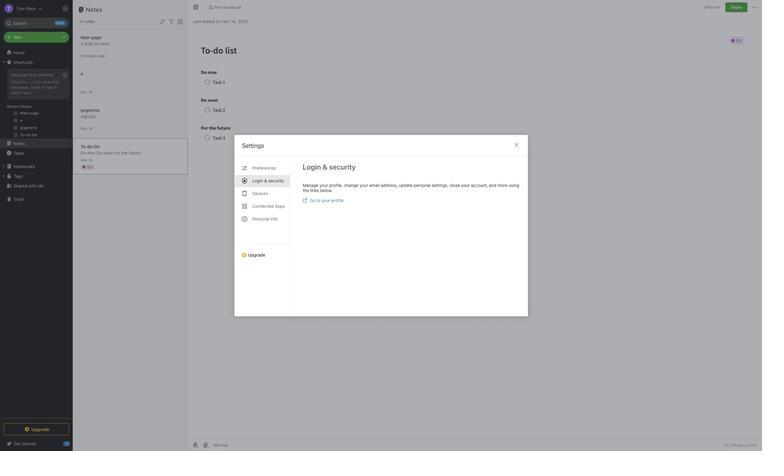 Task type: locate. For each thing, give the bounding box(es) containing it.
3 nov 14 from the top
[[81, 158, 92, 162]]

2 horizontal spatial the
[[303, 188, 309, 193]]

1 vertical spatial login
[[252, 178, 263, 183]]

notes
[[86, 6, 102, 13], [21, 104, 32, 109], [13, 141, 25, 146]]

add
[[11, 72, 18, 77]]

note list element
[[73, 0, 188, 451]]

on
[[216, 19, 221, 24], [42, 79, 47, 84]]

login up the devices at the top left of the page
[[252, 178, 263, 183]]

main
[[81, 35, 90, 40]]

expand notebooks image
[[2, 164, 6, 169]]

more
[[498, 183, 508, 188]]

nov inside 'note window' element
[[222, 19, 230, 24]]

1 vertical spatial login & security
[[252, 178, 284, 183]]

0 vertical spatial to
[[53, 85, 57, 90]]

security
[[329, 163, 356, 171], [268, 178, 284, 183]]

0 vertical spatial nov 14
[[81, 90, 92, 94]]

on inside 'note window' element
[[216, 19, 221, 24]]

0 vertical spatial upgrade button
[[235, 244, 290, 260]]

shared with me
[[13, 183, 44, 188]]

close
[[450, 183, 460, 188]]

on right edited
[[216, 19, 221, 24]]

nov 14 for gngnsrns
[[81, 126, 92, 131]]

0 vertical spatial upgrade
[[248, 252, 265, 258]]

or
[[41, 85, 45, 90]]

group containing add your first shortcut
[[0, 67, 72, 141]]

do down the to-
[[81, 150, 86, 155]]

1 horizontal spatial security
[[329, 163, 356, 171]]

1 vertical spatial 14
[[88, 126, 92, 131]]

your up click the ...
[[19, 72, 28, 77]]

notes up notes
[[86, 6, 102, 13]]

1 horizontal spatial &
[[323, 163, 328, 171]]

login up manage
[[303, 163, 321, 171]]

security up the profile,
[[329, 163, 356, 171]]

bit
[[94, 41, 99, 46]]

...
[[28, 79, 32, 84]]

first notebook
[[214, 5, 241, 10]]

do
[[87, 144, 93, 149]]

group inside tree
[[0, 67, 72, 141]]

minutes
[[84, 54, 98, 58]]

0 horizontal spatial login & security
[[252, 178, 284, 183]]

2 vertical spatial notes
[[13, 141, 25, 146]]

your right close
[[461, 183, 470, 188]]

all changes saved
[[725, 443, 758, 448]]

home link
[[0, 48, 73, 57]]

now
[[87, 150, 95, 155]]

nov left '14,'
[[222, 19, 230, 24]]

None search field
[[8, 18, 65, 28]]

1 horizontal spatial login & security
[[303, 163, 356, 171]]

2 nov 14 from the top
[[81, 126, 92, 131]]

0 vertical spatial 14
[[88, 90, 92, 94]]

apps
[[275, 204, 285, 209]]

the left ...
[[21, 79, 27, 84]]

a little bit here
[[81, 41, 109, 46]]

nov down e
[[81, 90, 87, 94]]

1 vertical spatial to
[[316, 198, 320, 203]]

your right links
[[319, 183, 328, 188]]

to inside 'icon on a note, notebook, stack or tag to add it here.'
[[53, 85, 57, 90]]

1 vertical spatial nov 14
[[81, 126, 92, 131]]

0 horizontal spatial login
[[252, 178, 263, 183]]

14
[[88, 90, 92, 94], [88, 126, 92, 131], [88, 158, 92, 162]]

1 nov 14 from the top
[[81, 90, 92, 94]]

0 vertical spatial notes
[[86, 6, 102, 13]]

0 horizontal spatial on
[[42, 79, 47, 84]]

0 vertical spatial the
[[21, 79, 27, 84]]

icon on a note, notebook, stack or tag to add it here.
[[11, 79, 60, 95]]

gngnsrns
[[81, 107, 100, 113]]

devices
[[252, 191, 268, 196]]

0 vertical spatial login & security
[[303, 163, 356, 171]]

manage your profile, change your email address, update personal settings, close your account, and more using the links below.
[[303, 183, 519, 193]]

your down the below.
[[321, 198, 330, 203]]

tab list
[[235, 156, 291, 316]]

upgrade button
[[235, 244, 290, 260], [4, 424, 69, 436]]

1 vertical spatial the
[[121, 150, 128, 155]]

0 horizontal spatial to
[[53, 85, 57, 90]]

your
[[19, 72, 28, 77], [319, 183, 328, 188], [360, 183, 368, 188], [461, 183, 470, 188], [321, 198, 330, 203]]

0 vertical spatial &
[[323, 163, 328, 171]]

0 vertical spatial on
[[216, 19, 221, 24]]

me
[[38, 183, 44, 188]]

login & security down preferences
[[252, 178, 284, 183]]

login
[[303, 163, 321, 171], [252, 178, 263, 183]]

tree
[[0, 48, 73, 418]]

1 horizontal spatial upgrade button
[[235, 244, 290, 260]]

1 vertical spatial upgrade button
[[4, 424, 69, 436]]

&
[[323, 163, 328, 171], [264, 178, 267, 183]]

shortcut
[[37, 72, 53, 77]]

1 vertical spatial notes
[[21, 104, 32, 109]]

tags button
[[0, 171, 72, 181]]

update
[[399, 183, 413, 188]]

your inside tree
[[19, 72, 28, 77]]

1 horizontal spatial the
[[121, 150, 128, 155]]

home
[[13, 50, 25, 55]]

2 vertical spatial the
[[303, 188, 309, 193]]

do down list
[[96, 150, 102, 155]]

0 horizontal spatial security
[[268, 178, 284, 183]]

first
[[29, 72, 36, 77]]

upgrade
[[248, 252, 265, 258], [31, 427, 49, 432]]

personal info
[[252, 216, 278, 221]]

to-
[[81, 144, 87, 149]]

page
[[91, 35, 101, 40]]

on left a
[[42, 79, 47, 84]]

1 14 from the top
[[88, 90, 92, 94]]

0 horizontal spatial the
[[21, 79, 27, 84]]

1 horizontal spatial upgrade
[[248, 252, 265, 258]]

you
[[714, 5, 721, 9]]

a
[[48, 79, 50, 84]]

1 vertical spatial security
[[268, 178, 284, 183]]

the right for
[[121, 150, 128, 155]]

security down preferences
[[268, 178, 284, 183]]

trash link
[[0, 194, 72, 204]]

0 horizontal spatial &
[[264, 178, 267, 183]]

settings
[[242, 142, 264, 149]]

to down note,
[[53, 85, 57, 90]]

close image
[[513, 141, 520, 148]]

& up the below.
[[323, 163, 328, 171]]

login & security
[[303, 163, 356, 171], [252, 178, 284, 183]]

add tag image
[[202, 442, 209, 449]]

shared with me link
[[0, 181, 72, 191]]

settings,
[[432, 183, 449, 188]]

notes up the tasks
[[13, 141, 25, 146]]

Note Editor text field
[[188, 29, 762, 439]]

14 up '0/3'
[[88, 158, 92, 162]]

nov 14 down sfgnsfd
[[81, 126, 92, 131]]

the inside tree
[[21, 79, 27, 84]]

notes right recent
[[21, 104, 32, 109]]

to
[[53, 85, 57, 90], [316, 198, 320, 203]]

1 horizontal spatial on
[[216, 19, 221, 24]]

sfgnsfd
[[81, 114, 95, 119]]

2 14 from the top
[[88, 126, 92, 131]]

1 vertical spatial on
[[42, 79, 47, 84]]

group
[[0, 67, 72, 141]]

4 notes
[[80, 19, 95, 24]]

the inside note list element
[[121, 150, 128, 155]]

the
[[21, 79, 27, 84], [121, 150, 128, 155], [303, 188, 309, 193]]

here.
[[22, 90, 32, 95]]

little
[[85, 41, 93, 46]]

0 horizontal spatial upgrade
[[31, 427, 49, 432]]

nov up '0/3'
[[81, 158, 87, 162]]

2 vertical spatial nov 14
[[81, 158, 92, 162]]

login & security up the profile,
[[303, 163, 356, 171]]

0 vertical spatial login
[[303, 163, 321, 171]]

4
[[80, 19, 83, 24]]

the left links
[[303, 188, 309, 193]]

14 up gngnsrns
[[88, 90, 92, 94]]

0 vertical spatial security
[[329, 163, 356, 171]]

only
[[705, 5, 713, 9]]

nov 14 up '0/3'
[[81, 158, 92, 162]]

0 horizontal spatial do
[[81, 150, 86, 155]]

nov 14 up gngnsrns
[[81, 90, 92, 94]]

1 do from the left
[[81, 150, 86, 155]]

icon
[[33, 79, 41, 84]]

notebooks link
[[0, 162, 72, 171]]

nov
[[222, 19, 230, 24], [81, 90, 87, 94], [81, 126, 87, 131], [81, 158, 87, 162]]

1 horizontal spatial do
[[96, 150, 102, 155]]

1 vertical spatial upgrade
[[31, 427, 49, 432]]

14 down sfgnsfd
[[88, 126, 92, 131]]

to right go
[[316, 198, 320, 203]]

tree containing home
[[0, 48, 73, 418]]

1 horizontal spatial login
[[303, 163, 321, 171]]

& down preferences
[[264, 178, 267, 183]]

last edited on nov 14, 2023
[[193, 19, 248, 24]]

main page
[[81, 35, 101, 40]]

e
[[81, 71, 83, 76]]

saved
[[747, 443, 758, 448]]

your left email
[[360, 183, 368, 188]]

change
[[344, 183, 358, 188]]

2 vertical spatial 14
[[88, 158, 92, 162]]

nov 14
[[81, 90, 92, 94], [81, 126, 92, 131], [81, 158, 92, 162]]

go
[[310, 198, 315, 203]]

notes
[[84, 19, 95, 24]]

here
[[100, 41, 109, 46]]

edited
[[203, 19, 215, 24]]



Task type: vqa. For each thing, say whether or not it's contained in the screenshot.
1st More actions field from the left
no



Task type: describe. For each thing, give the bounding box(es) containing it.
changes
[[730, 443, 746, 448]]

0/3
[[87, 165, 93, 169]]

manage
[[303, 183, 318, 188]]

with
[[28, 183, 37, 188]]

tags
[[14, 174, 23, 179]]

3 14 from the top
[[88, 158, 92, 162]]

links
[[310, 188, 319, 193]]

it
[[19, 90, 21, 95]]

gngnsrns sfgnsfd
[[81, 107, 100, 119]]

on inside 'icon on a note, notebook, stack or tag to add it here.'
[[42, 79, 47, 84]]

click
[[11, 79, 20, 84]]

personal
[[414, 183, 431, 188]]

Search text field
[[8, 18, 65, 28]]

soon
[[103, 150, 113, 155]]

notes inside notes link
[[13, 141, 25, 146]]

a
[[81, 41, 83, 46]]

settings image
[[62, 5, 69, 12]]

connected
[[252, 204, 274, 209]]

trash
[[13, 197, 24, 202]]

14 for e
[[88, 90, 92, 94]]

1 vertical spatial &
[[264, 178, 267, 183]]

info
[[270, 216, 278, 221]]

expand note image
[[193, 4, 200, 11]]

add
[[11, 90, 18, 95]]

notebook
[[223, 5, 241, 10]]

go to your profile button
[[303, 198, 344, 203]]

email
[[369, 183, 380, 188]]

profile,
[[329, 183, 343, 188]]

last
[[193, 19, 201, 24]]

share
[[731, 5, 743, 10]]

new
[[13, 35, 22, 40]]

2023
[[238, 19, 248, 24]]

the inside the manage your profile, change your email address, update personal settings, close your account, and more using the links below.
[[303, 188, 309, 193]]

account,
[[471, 183, 488, 188]]

note window element
[[188, 0, 762, 451]]

connected apps
[[252, 204, 285, 209]]

notebooks
[[14, 164, 35, 169]]

shortcuts
[[14, 60, 33, 65]]

nov down sfgnsfd
[[81, 126, 87, 131]]

upgrade button inside tab list
[[235, 244, 290, 260]]

below.
[[320, 188, 333, 193]]

click the ...
[[11, 79, 32, 84]]

first notebook button
[[207, 3, 244, 12]]

all
[[725, 443, 729, 448]]

0 horizontal spatial upgrade button
[[4, 424, 69, 436]]

only you
[[705, 5, 721, 9]]

new button
[[4, 32, 69, 43]]

notes inside note list element
[[86, 6, 102, 13]]

tab list containing preferences
[[235, 156, 291, 316]]

tag
[[46, 85, 52, 90]]

notes link
[[0, 139, 72, 148]]

login inside tab list
[[252, 178, 263, 183]]

first
[[214, 5, 222, 10]]

add your first shortcut
[[11, 72, 53, 77]]

shared
[[13, 183, 27, 188]]

14 for gngnsrns
[[88, 126, 92, 131]]

and
[[489, 183, 497, 188]]

9 minutes ago
[[81, 54, 105, 58]]

using
[[509, 183, 519, 188]]

shortcuts button
[[0, 57, 72, 67]]

1 horizontal spatial to
[[316, 198, 320, 203]]

note,
[[51, 79, 60, 84]]

future
[[129, 150, 141, 155]]

add a reminder image
[[192, 442, 199, 449]]

recent notes
[[7, 104, 32, 109]]

stack
[[30, 85, 40, 90]]

2 do from the left
[[96, 150, 102, 155]]

ago
[[99, 54, 105, 58]]

notebook,
[[11, 85, 29, 90]]

14,
[[231, 19, 237, 24]]

do now do soon for the future
[[81, 150, 141, 155]]

for
[[114, 150, 120, 155]]

expand tags image
[[2, 174, 6, 179]]

nov 14 for e
[[81, 90, 92, 94]]

recent
[[7, 104, 20, 109]]

list
[[94, 144, 100, 149]]

tasks button
[[0, 148, 72, 158]]

address,
[[381, 183, 398, 188]]

go to your profile
[[310, 198, 344, 203]]

to-do list
[[81, 144, 100, 149]]

profile
[[331, 198, 344, 203]]



